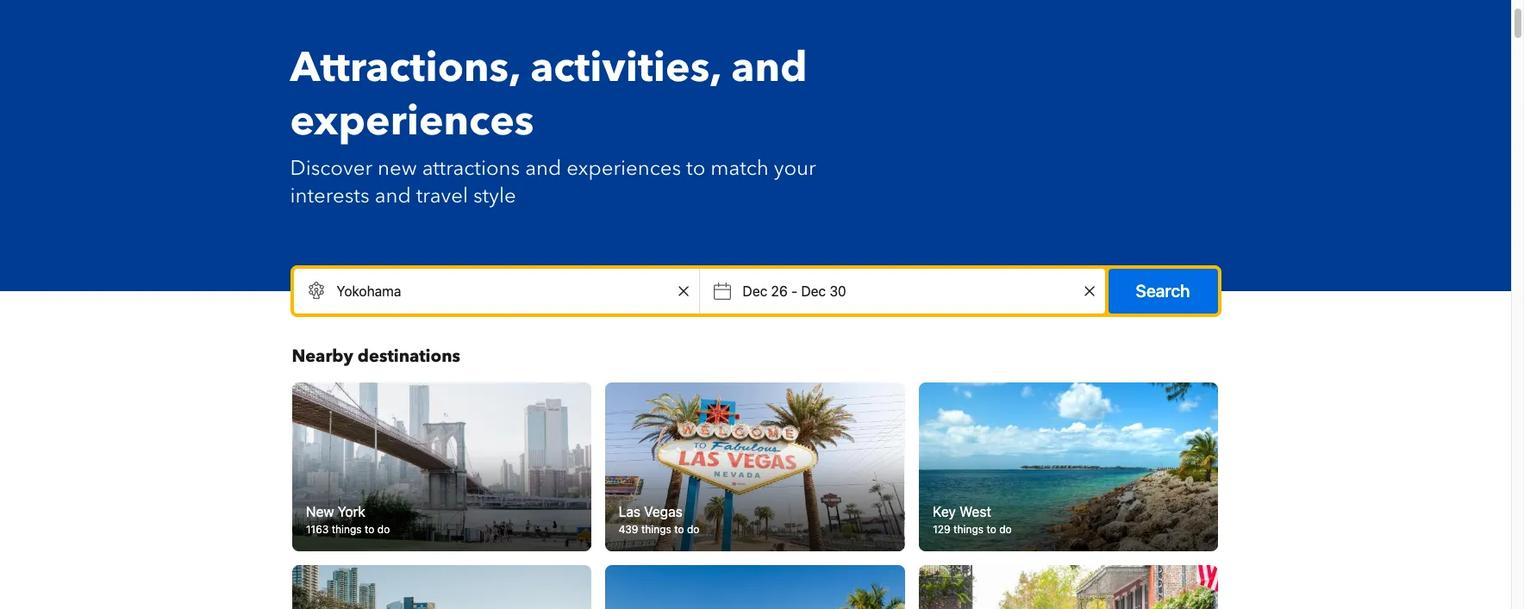 Task type: describe. For each thing, give the bounding box(es) containing it.
-
[[792, 284, 798, 299]]

match
[[711, 154, 769, 183]]

las vegas 439 things to do
[[619, 504, 700, 536]]

key west image
[[912, 379, 1226, 556]]

attractions, activities, and experiences discover new attractions and experiences to match your interests and travel style
[[290, 40, 816, 210]]

miami image
[[606, 565, 905, 610]]

search button
[[1109, 269, 1218, 314]]

new
[[378, 154, 417, 183]]

do for vegas
[[688, 523, 700, 536]]

to for key west
[[987, 523, 996, 536]]

new
[[306, 504, 334, 520]]

things for york
[[331, 523, 361, 536]]

things for vegas
[[642, 523, 672, 536]]

las vegas image
[[606, 383, 905, 552]]

key
[[933, 504, 956, 520]]

new orleans image
[[919, 565, 1219, 610]]

do for york
[[377, 523, 390, 536]]

1 horizontal spatial experiences
[[567, 154, 681, 183]]

activities,
[[531, 40, 721, 97]]

new york image
[[292, 383, 592, 552]]

0 horizontal spatial and
[[375, 182, 411, 210]]

1163
[[306, 523, 328, 536]]

nearby
[[292, 345, 353, 368]]

things for west
[[953, 523, 984, 536]]

attractions
[[422, 154, 520, 183]]

york
[[337, 504, 365, 520]]

nearby destinations
[[292, 345, 460, 368]]

to for las vegas
[[675, 523, 685, 536]]



Task type: locate. For each thing, give the bounding box(es) containing it.
to inside the new york 1163 things to do
[[364, 523, 374, 536]]

do inside the las vegas 439 things to do
[[688, 523, 700, 536]]

2 do from the left
[[688, 523, 700, 536]]

1 things from the left
[[331, 523, 361, 536]]

interests
[[290, 182, 370, 210]]

30
[[830, 284, 847, 299]]

to inside the las vegas 439 things to do
[[675, 523, 685, 536]]

439
[[619, 523, 639, 536]]

things inside key west 129 things to do
[[953, 523, 984, 536]]

0 horizontal spatial things
[[331, 523, 361, 536]]

attractions,
[[290, 40, 520, 97]]

1 horizontal spatial dec
[[801, 284, 826, 299]]

2 horizontal spatial do
[[999, 523, 1012, 536]]

vegas
[[645, 504, 683, 520]]

1 horizontal spatial do
[[688, 523, 700, 536]]

0 horizontal spatial experiences
[[290, 93, 534, 150]]

2 things from the left
[[642, 523, 672, 536]]

dec 26 - dec 30
[[743, 284, 847, 299]]

san diego image
[[292, 565, 592, 610]]

1 horizontal spatial and
[[525, 154, 562, 183]]

things down west
[[953, 523, 984, 536]]

search
[[1136, 281, 1191, 301]]

dec right -
[[801, 284, 826, 299]]

things inside the new york 1163 things to do
[[331, 523, 361, 536]]

things down york
[[331, 523, 361, 536]]

dec
[[743, 284, 768, 299], [801, 284, 826, 299]]

do right 439
[[688, 523, 700, 536]]

to down york
[[364, 523, 374, 536]]

to inside the attractions, activities, and experiences discover new attractions and experiences to match your interests and travel style
[[687, 154, 706, 183]]

things inside the las vegas 439 things to do
[[642, 523, 672, 536]]

destinations
[[358, 345, 460, 368]]

to
[[687, 154, 706, 183], [364, 523, 374, 536], [675, 523, 685, 536], [987, 523, 996, 536]]

new york 1163 things to do
[[306, 504, 390, 536]]

2 horizontal spatial things
[[953, 523, 984, 536]]

1 dec from the left
[[743, 284, 768, 299]]

1 do from the left
[[377, 523, 390, 536]]

0 horizontal spatial dec
[[743, 284, 768, 299]]

to left 'match' at the top of the page
[[687, 154, 706, 183]]

do for west
[[999, 523, 1012, 536]]

Where are you going? search field
[[294, 269, 699, 314]]

2 horizontal spatial and
[[732, 40, 808, 97]]

discover
[[290, 154, 373, 183]]

las
[[619, 504, 641, 520]]

to down west
[[987, 523, 996, 536]]

to down vegas
[[675, 523, 685, 536]]

0 vertical spatial experiences
[[290, 93, 534, 150]]

26
[[771, 284, 788, 299]]

key west 129 things to do
[[933, 504, 1012, 536]]

3 things from the left
[[953, 523, 984, 536]]

experiences
[[290, 93, 534, 150], [567, 154, 681, 183]]

travel
[[416, 182, 468, 210]]

to for new york
[[364, 523, 374, 536]]

do right 129
[[999, 523, 1012, 536]]

and
[[732, 40, 808, 97], [525, 154, 562, 183], [375, 182, 411, 210]]

129
[[933, 523, 951, 536]]

3 do from the left
[[999, 523, 1012, 536]]

0 horizontal spatial do
[[377, 523, 390, 536]]

west
[[959, 504, 991, 520]]

style
[[473, 182, 516, 210]]

1 horizontal spatial things
[[642, 523, 672, 536]]

2 dec from the left
[[801, 284, 826, 299]]

to inside key west 129 things to do
[[987, 523, 996, 536]]

things down vegas
[[642, 523, 672, 536]]

your
[[774, 154, 816, 183]]

do
[[377, 523, 390, 536], [688, 523, 700, 536], [999, 523, 1012, 536]]

do inside key west 129 things to do
[[999, 523, 1012, 536]]

1 vertical spatial experiences
[[567, 154, 681, 183]]

things
[[331, 523, 361, 536], [642, 523, 672, 536], [953, 523, 984, 536]]

dec left 26
[[743, 284, 768, 299]]

do inside the new york 1163 things to do
[[377, 523, 390, 536]]

do right "1163"
[[377, 523, 390, 536]]



Task type: vqa. For each thing, say whether or not it's contained in the screenshot.
do in las vegas 439 things to do
yes



